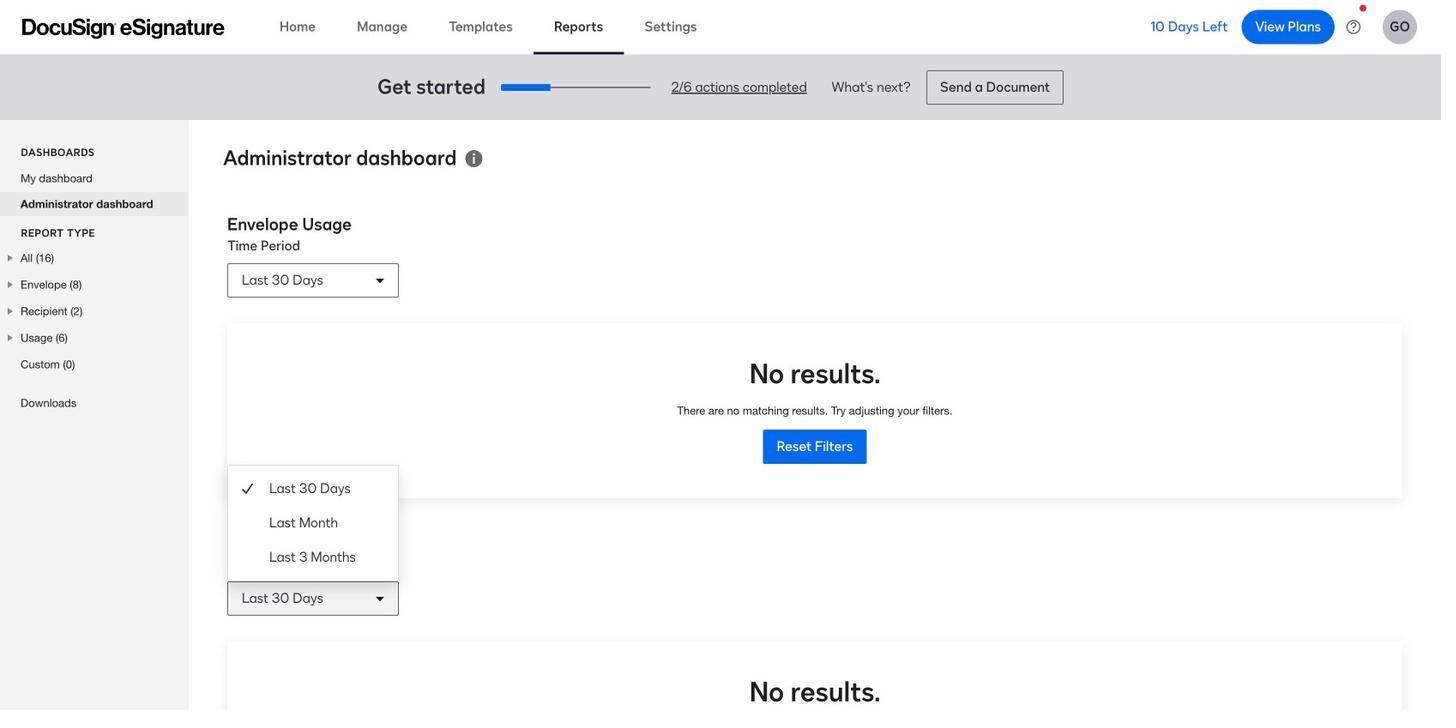 Task type: describe. For each thing, give the bounding box(es) containing it.
docusign esignature image
[[22, 18, 225, 39]]



Task type: vqa. For each thing, say whether or not it's contained in the screenshot.
ENTER FOLDER NAME text box
no



